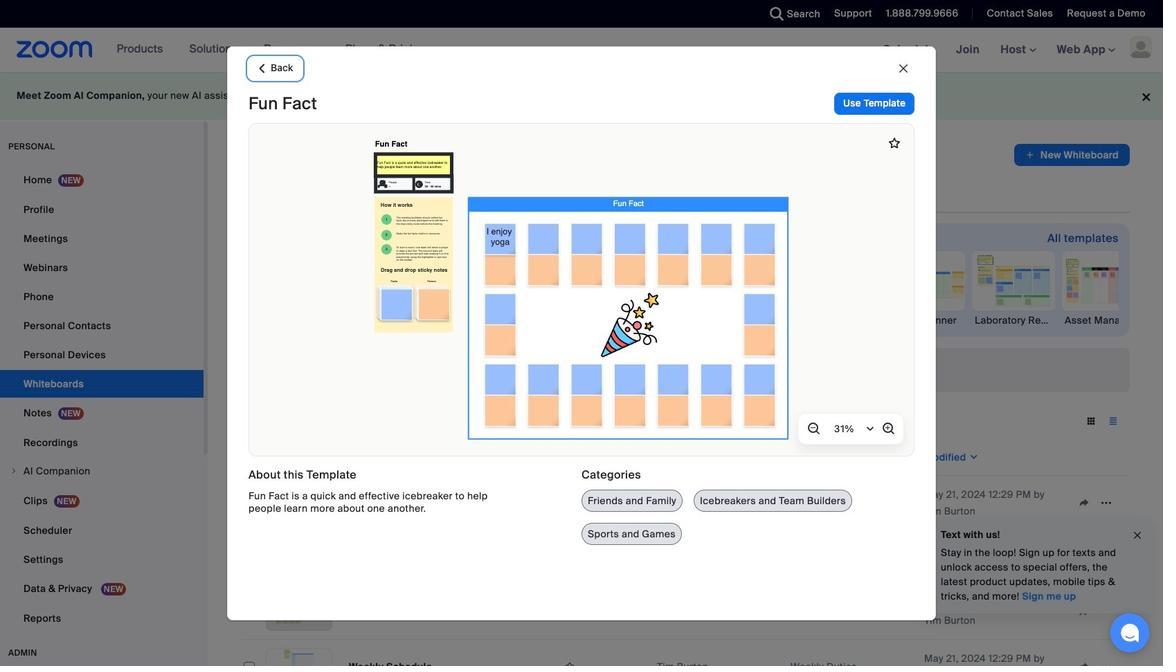 Task type: vqa. For each thing, say whether or not it's contained in the screenshot.
leftmost close image
yes



Task type: describe. For each thing, give the bounding box(es) containing it.
weekly planner element
[[882, 313, 965, 327]]

0 horizontal spatial weekly schedule element
[[349, 661, 432, 667]]

fun fact element
[[342, 313, 425, 327]]

add to starred image
[[887, 135, 902, 151]]

list mode, selected image
[[1102, 415, 1124, 428]]

meetings navigation
[[873, 28, 1163, 73]]

the whiteboard tim burton 5/8/2024, 12:19:35 pm is view only element
[[269, 487, 312, 504]]

uml class diagram element
[[612, 313, 695, 327]]

grid mode, not selected image
[[1080, 415, 1102, 428]]

arrow down image
[[377, 449, 390, 466]]

asset management element
[[1062, 313, 1145, 327]]

tim burton 5/8/2024, 12:19:35 pm element
[[349, 497, 510, 509]]



Task type: locate. For each thing, give the bounding box(es) containing it.
cell
[[785, 500, 919, 506], [343, 531, 553, 586], [785, 531, 919, 586], [266, 539, 332, 577], [652, 547, 785, 569], [244, 553, 255, 564], [785, 586, 919, 640], [343, 601, 553, 624], [652, 601, 785, 624]]

laboratory report element
[[972, 313, 1055, 327]]

footer
[[0, 72, 1163, 120]]

show and tell with a twist element
[[792, 313, 875, 327]]

tabs of all whiteboard page tab list
[[241, 177, 846, 213]]

digital marketing canvas image
[[523, 252, 604, 310]]

weekly schedule element
[[702, 313, 785, 327], [349, 661, 432, 667]]

learning experience canvas element
[[432, 313, 515, 327]]

thumbnail of tim burton 5/8/2024, 12:19:35 pm image
[[267, 485, 332, 521]]

personal menu menu
[[0, 166, 204, 634]]

banner
[[0, 28, 1163, 73]]

0 vertical spatial weekly schedule element
[[702, 313, 785, 327]]

1 vertical spatial weekly schedule element
[[349, 661, 432, 667]]

thumbnail of uml class diagram image
[[266, 594, 332, 631], [267, 595, 332, 631]]

1 horizontal spatial weekly schedule element
[[702, 313, 785, 327]]

open chat image
[[1120, 624, 1140, 643]]

close image
[[899, 64, 908, 72]]

application
[[1014, 144, 1130, 166], [241, 439, 1130, 667], [559, 493, 646, 514], [559, 547, 646, 568], [559, 602, 646, 623], [559, 657, 646, 667]]

zoom in image
[[880, 421, 897, 437]]

zoom out image
[[805, 421, 822, 437]]

product information navigation
[[93, 28, 437, 72]]

close image
[[1132, 528, 1143, 544]]



